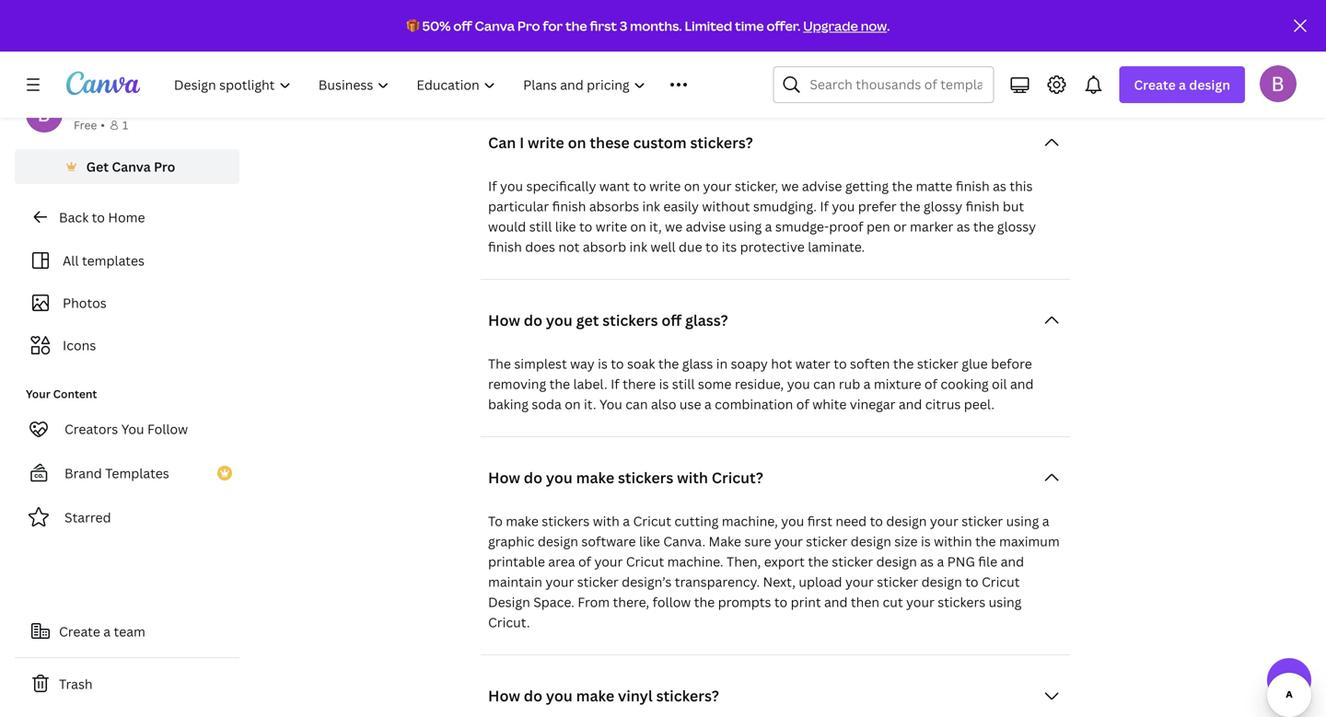 Task type: vqa. For each thing, say whether or not it's contained in the screenshot.
laminate.
yes



Task type: describe. For each thing, give the bounding box(es) containing it.
marker
[[910, 218, 954, 235]]

before
[[992, 355, 1033, 373]]

it.
[[584, 396, 597, 413]]

the up the file
[[976, 533, 997, 551]]

with inside 'how do you make stickers with cricut?' dropdown button
[[677, 468, 709, 488]]

at
[[806, 40, 819, 58]]

absolutely! you can easily upload and use your designs and artwork for your stickers on our design platform. just make sure your images are of at least 300 dpi resolution for the highest quality prints.
[[488, 20, 1054, 78]]

2 horizontal spatial for
[[976, 40, 994, 58]]

on inside the simplest way is to soak the glass in soapy hot water to soften the sticker glue before removing the label. if there is still some residue, you can rub a mixture of cooking oil and baking soda on it. you can also use a combination of white vinegar and citrus peel.
[[565, 396, 581, 413]]

combination
[[715, 396, 794, 413]]

using inside if you specifically want to write on your sticker, we advise getting the matte finish as this particular finish absorbs ink easily without smudging. if you prefer the glossy finish but would still like to write on it, we advise using a smudge-proof pen or marker as the glossy finish does not absorb ink well due to its protective laminate.
[[729, 218, 762, 235]]

dpi
[[884, 40, 906, 58]]

now
[[861, 17, 888, 35]]

design inside absolutely! you can easily upload and use your designs and artwork for your stickers on our design platform. just make sure your images are of at least 300 dpi resolution for the highest quality prints.
[[488, 40, 529, 58]]

glue
[[962, 355, 988, 373]]

0 vertical spatial off
[[454, 17, 472, 35]]

graphic
[[488, 533, 535, 551]]

designs
[[782, 20, 829, 37]]

create for create a team
[[59, 623, 100, 641]]

1 horizontal spatial write
[[596, 218, 628, 235]]

months.
[[630, 17, 682, 35]]

sure inside to make stickers with a cricut cutting machine, you first need to design your sticker using a graphic design software like canva. make sure your sticker design size is within the maximum printable area of your cricut machine. then, export the sticker design as a png file and maintain your sticker design's transparency. next, upload your sticker design to cricut design space. from there, follow the prompts to print and then cut your stickers using cricut.
[[745, 533, 772, 551]]

does
[[525, 238, 556, 256]]

these
[[590, 133, 630, 152]]

as inside to make stickers with a cricut cutting machine, you first need to design your sticker using a graphic design software like canva. make sure your sticker design size is within the maximum printable area of your cricut machine. then, export the sticker design as a png file and maintain your sticker design's transparency. next, upload your sticker design to cricut design space. from there, follow the prompts to print and then cut your stickers using cricut.
[[921, 553, 934, 571]]

design up size
[[887, 513, 927, 530]]

particular
[[488, 198, 549, 215]]

trash link
[[15, 666, 240, 703]]

water
[[796, 355, 831, 373]]

to left its
[[706, 238, 719, 256]]

do for how do you make stickers with cricut?
[[524, 468, 543, 488]]

easily inside if you specifically want to write on your sticker, we advise getting the matte finish as this particular finish absorbs ink easily without smudging. if you prefer the glossy finish but would still like to write on it, we advise using a smudge-proof pen or marker as the glossy finish does not absorb ink well due to its protective laminate.
[[664, 198, 699, 215]]

0 vertical spatial pro
[[518, 17, 541, 35]]

sticker inside the simplest way is to soak the glass in soapy hot water to soften the sticker glue before removing the label. if there is still some residue, you can rub a mixture of cooking oil and baking soda on it. you can also use a combination of white vinegar and citrus peel.
[[918, 355, 959, 373]]

and up images
[[699, 20, 723, 37]]

1 vertical spatial can
[[814, 375, 836, 393]]

stickers right get
[[603, 311, 658, 330]]

you inside to make stickers with a cricut cutting machine, you first need to design your sticker using a graphic design software like canva. make sure your sticker design size is within the maximum printable area of your cricut machine. then, export the sticker design as a png file and maintain your sticker design's transparency. next, upload your sticker design to cricut design space. from there, follow the prompts to print and then cut your stickers using cricut.
[[782, 513, 805, 530]]

the up mixture
[[894, 355, 914, 373]]

like inside to make stickers with a cricut cutting machine, you first need to design your sticker using a graphic design software like canva. make sure your sticker design size is within the maximum printable area of your cricut machine. then, export the sticker design as a png file and maintain your sticker design's transparency. next, upload your sticker design to cricut design space. from there, follow the prompts to print and then cut your stickers using cricut.
[[640, 533, 661, 551]]

1 vertical spatial cricut
[[626, 553, 665, 571]]

cricut.
[[488, 614, 530, 632]]

your up then
[[846, 574, 874, 591]]

off inside dropdown button
[[662, 311, 682, 330]]

peel.
[[965, 396, 995, 413]]

your right the cut
[[907, 594, 935, 611]]

0 vertical spatial glossy
[[924, 198, 963, 215]]

design down size
[[877, 553, 918, 571]]

make inside to make stickers with a cricut cutting machine, you first need to design your sticker using a graphic design software like canva. make sure your sticker design size is within the maximum printable area of your cricut machine. then, export the sticker design as a png file and maintain your sticker design's transparency. next, upload your sticker design to cricut design space. from there, follow the prompts to print and then cut your stickers using cricut.
[[506, 513, 539, 530]]

a inside if you specifically want to write on your sticker, we advise getting the matte finish as this particular finish absorbs ink easily without smudging. if you prefer the glossy finish but would still like to write on it, we advise using a smudge-proof pen or marker as the glossy finish does not absorb ink well due to its protective laminate.
[[765, 218, 773, 235]]

maintain
[[488, 574, 543, 591]]

to up rub
[[834, 355, 847, 373]]

1 horizontal spatial is
[[659, 375, 669, 393]]

canva inside button
[[112, 158, 151, 176]]

design up "area"
[[538, 533, 579, 551]]

to down png
[[966, 574, 979, 591]]

stickers? inside dropdown button
[[691, 133, 754, 152]]

on left it,
[[631, 218, 647, 235]]

smudge-
[[776, 218, 830, 235]]

to left soak
[[611, 355, 624, 373]]

simplest
[[514, 355, 567, 373]]

next,
[[764, 574, 796, 591]]

how do you get stickers off glass?
[[488, 311, 729, 330]]

on down custom
[[684, 177, 700, 195]]

software
[[582, 533, 636, 551]]

quality
[[537, 60, 580, 78]]

design down need
[[851, 533, 892, 551]]

a inside create a design dropdown button
[[1180, 76, 1187, 94]]

make inside dropdown button
[[577, 468, 615, 488]]

way
[[571, 355, 595, 373]]

some
[[698, 375, 732, 393]]

create a team button
[[15, 614, 240, 651]]

all templates
[[63, 252, 145, 270]]

can inside absolutely! you can easily upload and use your designs and artwork for your stickers on our design platform. just make sure your images are of at least 300 dpi resolution for the highest quality prints.
[[588, 20, 611, 37]]

stickers down png
[[938, 594, 986, 611]]

the
[[488, 355, 511, 373]]

mixture
[[874, 375, 922, 393]]

1 vertical spatial if
[[820, 198, 829, 215]]

trash
[[59, 676, 93, 693]]

easily inside absolutely! you can easily upload and use your designs and artwork for your stickers on our design platform. just make sure your images are of at least 300 dpi resolution for the highest quality prints.
[[614, 20, 649, 37]]

prompts
[[718, 594, 772, 611]]

2 horizontal spatial write
[[650, 177, 681, 195]]

of inside absolutely! you can easily upload and use your designs and artwork for your stickers on our design platform. just make sure your images are of at least 300 dpi resolution for the highest quality prints.
[[790, 40, 803, 58]]

images
[[721, 40, 764, 58]]

photos link
[[26, 286, 229, 321]]

how do you make stickers with cricut?
[[488, 468, 764, 488]]

brand templates
[[65, 465, 169, 482]]

design's
[[622, 574, 672, 591]]

home
[[108, 209, 145, 226]]

design
[[488, 594, 531, 611]]

would
[[488, 218, 526, 235]]

0 vertical spatial first
[[590, 17, 617, 35]]

is inside to make stickers with a cricut cutting machine, you first need to design your sticker using a graphic design software like canva. make sure your sticker design size is within the maximum printable area of your cricut machine. then, export the sticker design as a png file and maintain your sticker design's transparency. next, upload your sticker design to cricut design space. from there, follow the prompts to print and then cut your stickers using cricut.
[[921, 533, 931, 551]]

upload inside absolutely! you can easily upload and use your designs and artwork for your stickers on our design platform. just make sure your images are of at least 300 dpi resolution for the highest quality prints.
[[653, 20, 696, 37]]

soapy
[[731, 355, 768, 373]]

vinegar
[[850, 396, 896, 413]]

then
[[851, 594, 880, 611]]

how do you make stickers with cricut? button
[[481, 460, 1071, 497]]

creators you follow
[[65, 421, 188, 438]]

to
[[488, 513, 503, 530]]

need
[[836, 513, 867, 530]]

you inside the simplest way is to soak the glass in soapy hot water to soften the sticker glue before removing the label. if there is still some residue, you can rub a mixture of cooking oil and baking soda on it. you can also use a combination of white vinegar and citrus peel.
[[600, 396, 623, 413]]

make inside dropdown button
[[577, 686, 615, 706]]

upgrade
[[804, 17, 859, 35]]

absorbs
[[590, 198, 640, 215]]

get
[[577, 311, 599, 330]]

🎁 50% off canva pro for the first 3 months. limited time offer. upgrade now .
[[407, 17, 891, 35]]

get canva pro
[[86, 158, 175, 176]]

getting
[[846, 177, 889, 195]]

your up the are
[[751, 20, 779, 37]]

matte
[[916, 177, 953, 195]]

stickers inside absolutely! you can easily upload and use your designs and artwork for your stickers on our design platform. just make sure your images are of at least 300 dpi resolution for the highest quality prints.
[[963, 20, 1011, 37]]

how for how do you make stickers with cricut?
[[488, 468, 521, 488]]

1 vertical spatial ink
[[630, 238, 648, 256]]

0 horizontal spatial for
[[543, 17, 563, 35]]

use inside absolutely! you can easily upload and use your designs and artwork for your stickers on our design platform. just make sure your images are of at least 300 dpi resolution for the highest quality prints.
[[726, 20, 748, 37]]

sticker,
[[735, 177, 779, 195]]

pro inside button
[[154, 158, 175, 176]]

stickers up software
[[618, 468, 674, 488]]

this
[[1010, 177, 1033, 195]]

finish down the would
[[488, 238, 522, 256]]

finish down 'specifically' at the top
[[553, 198, 586, 215]]

the right export
[[808, 553, 829, 571]]

0 vertical spatial we
[[782, 177, 799, 195]]

your down limited
[[689, 40, 718, 58]]

of left white
[[797, 396, 810, 413]]

1 horizontal spatial glossy
[[998, 218, 1037, 235]]

within
[[934, 533, 973, 551]]

back
[[59, 209, 89, 226]]

just
[[593, 40, 620, 58]]

cricut?
[[712, 468, 764, 488]]

finish right matte
[[956, 177, 990, 195]]

prints.
[[584, 60, 624, 78]]

can i write on these custom stickers?
[[488, 133, 754, 152]]

hot
[[772, 355, 793, 373]]

and left then
[[825, 594, 848, 611]]

1 horizontal spatial can
[[626, 396, 648, 413]]

removing
[[488, 375, 547, 393]]

your up within
[[931, 513, 959, 530]]

time
[[735, 17, 764, 35]]

you inside dropdown button
[[546, 686, 573, 706]]

like inside if you specifically want to write on your sticker, we advise getting the matte finish as this particular finish absorbs ink easily without smudging. if you prefer the glossy finish but would still like to write on it, we advise using a smudge-proof pen or marker as the glossy finish does not absorb ink well due to its protective laminate.
[[555, 218, 576, 235]]

the inside absolutely! you can easily upload and use your designs and artwork for your stickers on our design platform. just make sure your images are of at least 300 dpi resolution for the highest quality prints.
[[997, 40, 1018, 58]]

0 vertical spatial canva
[[475, 17, 515, 35]]

upgrade now button
[[804, 17, 888, 35]]

your down software
[[595, 553, 623, 571]]

to right need
[[870, 513, 884, 530]]

0 horizontal spatial advise
[[686, 218, 726, 235]]

it,
[[650, 218, 662, 235]]

to right 'want'
[[633, 177, 647, 195]]

you left get
[[546, 311, 573, 330]]

the down transparency.
[[695, 594, 715, 611]]

0 vertical spatial advise
[[803, 177, 843, 195]]

follow
[[653, 594, 691, 611]]

with inside to make stickers with a cricut cutting machine, you first need to design your sticker using a graphic design software like canva. make sure your sticker design size is within the maximum printable area of your cricut machine. then, export the sticker design as a png file and maintain your sticker design's transparency. next, upload your sticker design to cricut design space. from there, follow the prompts to print and then cut your stickers using cricut.
[[593, 513, 620, 530]]

there,
[[613, 594, 650, 611]]

2 vertical spatial cricut
[[982, 574, 1021, 591]]

you up the particular
[[500, 177, 523, 195]]

how do you get stickers off glass? button
[[481, 302, 1071, 339]]

the left matte
[[893, 177, 913, 195]]

resolution
[[909, 40, 973, 58]]



Task type: locate. For each thing, give the bounding box(es) containing it.
1 vertical spatial with
[[593, 513, 620, 530]]

0 horizontal spatial still
[[530, 218, 552, 235]]

png
[[948, 553, 976, 571]]

create for create a design
[[1135, 76, 1176, 94]]

upload inside to make stickers with a cricut cutting machine, you first need to design your sticker using a graphic design software like canva. make sure your sticker design size is within the maximum printable area of your cricut machine. then, export the sticker design as a png file and maintain your sticker design's transparency. next, upload your sticker design to cricut design space. from there, follow the prompts to print and then cut your stickers using cricut.
[[799, 574, 843, 591]]

and up least
[[833, 20, 856, 37]]

use up images
[[726, 20, 748, 37]]

brand templates link
[[15, 455, 240, 492]]

to inside back to home link
[[92, 209, 105, 226]]

top level navigation element
[[162, 66, 729, 103], [162, 66, 729, 103]]

2 vertical spatial how
[[488, 686, 521, 706]]

make inside absolutely! you can easily upload and use your designs and artwork for your stickers on our design platform. just make sure your images are of at least 300 dpi resolution for the highest quality prints.
[[623, 40, 656, 58]]

1 do from the top
[[524, 311, 543, 330]]

1 vertical spatial do
[[524, 468, 543, 488]]

our
[[1033, 20, 1054, 37]]

0 vertical spatial how
[[488, 311, 521, 330]]

0 horizontal spatial upload
[[653, 20, 696, 37]]

2 vertical spatial if
[[611, 375, 620, 393]]

canva up highest
[[475, 17, 515, 35]]

you left the vinyl
[[546, 686, 573, 706]]

1 vertical spatial still
[[672, 375, 695, 393]]

is up also
[[659, 375, 669, 393]]

artwork
[[859, 20, 907, 37]]

1 horizontal spatial off
[[662, 311, 682, 330]]

0 horizontal spatial as
[[921, 553, 934, 571]]

0 horizontal spatial can
[[588, 20, 611, 37]]

Search search field
[[810, 67, 983, 102]]

and down mixture
[[899, 396, 923, 413]]

do for how do you make vinyl stickers?
[[524, 686, 543, 706]]

1 horizontal spatial pro
[[518, 17, 541, 35]]

2 vertical spatial as
[[921, 553, 934, 571]]

like up not
[[555, 218, 576, 235]]

its
[[722, 238, 737, 256]]

1 how from the top
[[488, 311, 521, 330]]

starred link
[[15, 499, 240, 536]]

3
[[620, 17, 628, 35]]

1 horizontal spatial canva
[[475, 17, 515, 35]]

1 vertical spatial easily
[[664, 198, 699, 215]]

the right 'marker'
[[974, 218, 995, 235]]

do
[[524, 311, 543, 330], [524, 468, 543, 488], [524, 686, 543, 706]]

space.
[[534, 594, 575, 611]]

1 horizontal spatial like
[[640, 533, 661, 551]]

for up platform.
[[543, 17, 563, 35]]

1 horizontal spatial upload
[[799, 574, 843, 591]]

icons link
[[26, 328, 229, 363]]

you left follow
[[121, 421, 144, 438]]

0 vertical spatial upload
[[653, 20, 696, 37]]

and right the file
[[1001, 553, 1025, 571]]

0 horizontal spatial off
[[454, 17, 472, 35]]

use
[[726, 20, 748, 37], [680, 396, 702, 413]]

1 horizontal spatial you
[[562, 20, 585, 37]]

0 horizontal spatial easily
[[614, 20, 649, 37]]

1 horizontal spatial first
[[808, 513, 833, 530]]

back to home link
[[15, 199, 240, 236]]

machine.
[[668, 553, 724, 571]]

or
[[894, 218, 907, 235]]

how for how do you make vinyl stickers?
[[488, 686, 521, 706]]

0 vertical spatial like
[[555, 218, 576, 235]]

2 vertical spatial can
[[626, 396, 648, 413]]

design inside dropdown button
[[1190, 76, 1231, 94]]

design left "bob builder" image
[[1190, 76, 1231, 94]]

2 horizontal spatial you
[[600, 396, 623, 413]]

you
[[500, 177, 523, 195], [832, 198, 855, 215], [546, 311, 573, 330], [788, 375, 811, 393], [546, 468, 573, 488], [782, 513, 805, 530], [546, 686, 573, 706]]

pro
[[518, 17, 541, 35], [154, 158, 175, 176]]

1 horizontal spatial as
[[957, 218, 971, 235]]

0 vertical spatial stickers?
[[691, 133, 754, 152]]

the right soak
[[659, 355, 679, 373]]

the right resolution
[[997, 40, 1018, 58]]

free
[[74, 117, 97, 133]]

easily up due
[[664, 198, 699, 215]]

sticker
[[918, 355, 959, 373], [962, 513, 1004, 530], [807, 533, 848, 551], [832, 553, 874, 571], [577, 574, 619, 591], [877, 574, 919, 591]]

write inside can i write on these custom stickers? dropdown button
[[528, 133, 565, 152]]

want
[[600, 177, 630, 195]]

how do you make vinyl stickers? button
[[481, 678, 1071, 715]]

stickers? inside dropdown button
[[657, 686, 720, 706]]

laminate.
[[808, 238, 865, 256]]

2 horizontal spatial is
[[921, 533, 931, 551]]

team
[[114, 623, 145, 641]]

of up citrus
[[925, 375, 938, 393]]

if inside the simplest way is to soak the glass in soapy hot water to soften the sticker glue before removing the label. if there is still some residue, you can rub a mixture of cooking oil and baking soda on it. you can also use a combination of white vinegar and citrus peel.
[[611, 375, 620, 393]]

0 vertical spatial cricut
[[634, 513, 672, 530]]

1 horizontal spatial with
[[677, 468, 709, 488]]

with up software
[[593, 513, 620, 530]]

your up resolution
[[931, 20, 960, 37]]

least
[[822, 40, 852, 58]]

1 vertical spatial sure
[[745, 533, 772, 551]]

limited
[[685, 17, 733, 35]]

do inside dropdown button
[[524, 686, 543, 706]]

you right it.
[[600, 396, 623, 413]]

0 horizontal spatial is
[[598, 355, 608, 373]]

0 vertical spatial using
[[729, 218, 762, 235]]

0 vertical spatial use
[[726, 20, 748, 37]]

is right way
[[598, 355, 608, 373]]

do for how do you get stickers off glass?
[[524, 311, 543, 330]]

prefer
[[859, 198, 897, 215]]

and right oil
[[1011, 375, 1034, 393]]

0 horizontal spatial you
[[121, 421, 144, 438]]

3 do from the top
[[524, 686, 543, 706]]

are
[[767, 40, 787, 58]]

1 horizontal spatial we
[[782, 177, 799, 195]]

your down "area"
[[546, 574, 574, 591]]

we up the smudging.
[[782, 177, 799, 195]]

ink up it,
[[643, 198, 661, 215]]

1 vertical spatial off
[[662, 311, 682, 330]]

advise up due
[[686, 218, 726, 235]]

like left the canva.
[[640, 533, 661, 551]]

content
[[53, 387, 97, 402]]

glossy down matte
[[924, 198, 963, 215]]

can up the just
[[588, 20, 611, 37]]

0 vertical spatial create
[[1135, 76, 1176, 94]]

you for can
[[562, 20, 585, 37]]

use inside the simplest way is to soak the glass in soapy hot water to soften the sticker glue before removing the label. if there is still some residue, you can rub a mixture of cooking oil and baking soda on it. you can also use a combination of white vinegar and citrus peel.
[[680, 396, 702, 413]]

stickers up "area"
[[542, 513, 590, 530]]

1 vertical spatial we
[[665, 218, 683, 235]]

creators you follow link
[[15, 411, 240, 448]]

1 vertical spatial use
[[680, 396, 702, 413]]

design up highest
[[488, 40, 529, 58]]

starred
[[65, 509, 111, 527]]

can
[[488, 133, 516, 152]]

on
[[1014, 20, 1030, 37], [568, 133, 587, 152], [684, 177, 700, 195], [631, 218, 647, 235], [565, 396, 581, 413]]

to up not
[[580, 218, 593, 235]]

to right back
[[92, 209, 105, 226]]

make up the graphic
[[506, 513, 539, 530]]

sure inside absolutely! you can easily upload and use your designs and artwork for your stickers on our design platform. just make sure your images are of at least 300 dpi resolution for the highest quality prints.
[[659, 40, 686, 58]]

for up resolution
[[910, 20, 928, 37]]

for right resolution
[[976, 40, 994, 58]]

cricut up design's
[[626, 553, 665, 571]]

first left 3
[[590, 17, 617, 35]]

on inside can i write on these custom stickers? dropdown button
[[568, 133, 587, 152]]

how for how do you get stickers off glass?
[[488, 311, 521, 330]]

1 horizontal spatial for
[[910, 20, 928, 37]]

300
[[855, 40, 881, 58]]

vinyl
[[618, 686, 653, 706]]

0 vertical spatial easily
[[614, 20, 649, 37]]

None search field
[[773, 66, 995, 103]]

cricut up the canva.
[[634, 513, 672, 530]]

transparency.
[[675, 574, 760, 591]]

1 vertical spatial you
[[600, 396, 623, 413]]

2 vertical spatial is
[[921, 533, 931, 551]]

1 horizontal spatial still
[[672, 375, 695, 393]]

also
[[651, 396, 677, 413]]

as left png
[[921, 553, 934, 571]]

you inside creators you follow link
[[121, 421, 144, 438]]

how
[[488, 311, 521, 330], [488, 468, 521, 488], [488, 686, 521, 706]]

on inside absolutely! you can easily upload and use your designs and artwork for your stickers on our design platform. just make sure your images are of at least 300 dpi resolution for the highest quality prints.
[[1014, 20, 1030, 37]]

ink left well
[[630, 238, 648, 256]]

cutting
[[675, 513, 719, 530]]

of inside to make stickers with a cricut cutting machine, you first need to design your sticker using a graphic design software like canva. make sure your sticker design size is within the maximum printable area of your cricut machine. then, export the sticker design as a png file and maintain your sticker design's transparency. next, upload your sticker design to cricut design space. from there, follow the prompts to print and then cut your stickers using cricut.
[[579, 553, 592, 571]]

stickers
[[963, 20, 1011, 37], [603, 311, 658, 330], [618, 468, 674, 488], [542, 513, 590, 530], [938, 594, 986, 611]]

highest
[[488, 60, 534, 78]]

your
[[751, 20, 779, 37], [931, 20, 960, 37], [689, 40, 718, 58], [704, 177, 732, 195], [931, 513, 959, 530], [775, 533, 803, 551], [595, 553, 623, 571], [546, 574, 574, 591], [846, 574, 874, 591], [907, 594, 935, 611]]

off left glass? in the top of the page
[[662, 311, 682, 330]]

for
[[543, 17, 563, 35], [910, 20, 928, 37], [976, 40, 994, 58]]

1 horizontal spatial easily
[[664, 198, 699, 215]]

the up 'or'
[[900, 198, 921, 215]]

do up simplest
[[524, 311, 543, 330]]

to down the 'next,'
[[775, 594, 788, 611]]

with up cutting
[[677, 468, 709, 488]]

0 horizontal spatial write
[[528, 133, 565, 152]]

there
[[623, 375, 656, 393]]

0 horizontal spatial use
[[680, 396, 702, 413]]

pro up back to home link
[[154, 158, 175, 176]]

3 how from the top
[[488, 686, 521, 706]]

2 horizontal spatial can
[[814, 375, 836, 393]]

we right it,
[[665, 218, 683, 235]]

2 vertical spatial you
[[121, 421, 144, 438]]

as
[[993, 177, 1007, 195], [957, 218, 971, 235], [921, 553, 934, 571]]

follow
[[147, 421, 188, 438]]

1 vertical spatial using
[[1007, 513, 1040, 530]]

canva.
[[664, 533, 706, 551]]

still inside if you specifically want to write on your sticker, we advise getting the matte finish as this particular finish absorbs ink easily without smudging. if you prefer the glossy finish but would still like to write on it, we advise using a smudge-proof pen or marker as the glossy finish does not absorb ink well due to its protective laminate.
[[530, 218, 552, 235]]

off
[[454, 17, 472, 35], [662, 311, 682, 330]]

the up soda
[[550, 375, 570, 393]]

creators
[[65, 421, 118, 438]]

ink
[[643, 198, 661, 215], [630, 238, 648, 256]]

0 vertical spatial still
[[530, 218, 552, 235]]

create inside dropdown button
[[1135, 76, 1176, 94]]

if
[[488, 177, 497, 195], [820, 198, 829, 215], [611, 375, 620, 393]]

1 horizontal spatial create
[[1135, 76, 1176, 94]]

off right 50%
[[454, 17, 472, 35]]

🎁
[[407, 17, 420, 35]]

the up platform.
[[566, 17, 588, 35]]

a inside create a team button
[[103, 623, 111, 641]]

your inside if you specifically want to write on your sticker, we advise getting the matte finish as this particular finish absorbs ink easily without smudging. if you prefer the glossy finish but would still like to write on it, we advise using a smudge-proof pen or marker as the glossy finish does not absorb ink well due to its protective laminate.
[[704, 177, 732, 195]]

how up to
[[488, 468, 521, 488]]

residue,
[[735, 375, 784, 393]]

free •
[[74, 117, 105, 133]]

using down the file
[[989, 594, 1022, 611]]

you for follow
[[121, 421, 144, 438]]

write up it,
[[650, 177, 681, 195]]

if left there
[[611, 375, 620, 393]]

if up smudge-
[[820, 198, 829, 215]]

0 horizontal spatial sure
[[659, 40, 686, 58]]

easily up the just
[[614, 20, 649, 37]]

0 horizontal spatial if
[[488, 177, 497, 195]]

how do you make vinyl stickers?
[[488, 686, 720, 706]]

make down 🎁 50% off canva pro for the first 3 months. limited time offer. upgrade now .
[[623, 40, 656, 58]]

not
[[559, 238, 580, 256]]

1 horizontal spatial sure
[[745, 533, 772, 551]]

0 vertical spatial write
[[528, 133, 565, 152]]

2 vertical spatial do
[[524, 686, 543, 706]]

1 vertical spatial like
[[640, 533, 661, 551]]

you up proof on the right of page
[[832, 198, 855, 215]]

bob builder image
[[1261, 65, 1297, 102]]

get canva pro button
[[15, 149, 240, 184]]

and
[[699, 20, 723, 37], [833, 20, 856, 37], [1011, 375, 1034, 393], [899, 396, 923, 413], [1001, 553, 1025, 571], [825, 594, 848, 611]]

without
[[703, 198, 751, 215]]

if up the particular
[[488, 177, 497, 195]]

1 vertical spatial advise
[[686, 218, 726, 235]]

0 vertical spatial ink
[[643, 198, 661, 215]]

0 vertical spatial can
[[588, 20, 611, 37]]

1 vertical spatial create
[[59, 623, 100, 641]]

create a design button
[[1120, 66, 1246, 103]]

you up export
[[782, 513, 805, 530]]

1 vertical spatial write
[[650, 177, 681, 195]]

1 horizontal spatial if
[[611, 375, 620, 393]]

1 vertical spatial as
[[957, 218, 971, 235]]

1 vertical spatial how
[[488, 468, 521, 488]]

write down the absorbs
[[596, 218, 628, 235]]

stickers? up sticker, at the top
[[691, 133, 754, 152]]

write
[[528, 133, 565, 152], [650, 177, 681, 195], [596, 218, 628, 235]]

1 horizontal spatial advise
[[803, 177, 843, 195]]

baking
[[488, 396, 529, 413]]

you up platform.
[[562, 20, 585, 37]]

0 vertical spatial if
[[488, 177, 497, 195]]

2 horizontal spatial if
[[820, 198, 829, 215]]

2 horizontal spatial as
[[993, 177, 1007, 195]]

1 vertical spatial stickers?
[[657, 686, 720, 706]]

still inside the simplest way is to soak the glass in soapy hot water to soften the sticker glue before removing the label. if there is still some residue, you can rub a mixture of cooking oil and baking soda on it. you can also use a combination of white vinegar and citrus peel.
[[672, 375, 695, 393]]

absorb
[[583, 238, 627, 256]]

is right size
[[921, 533, 931, 551]]

your up export
[[775, 533, 803, 551]]

1 vertical spatial first
[[808, 513, 833, 530]]

your up the without
[[704, 177, 732, 195]]

1
[[122, 117, 128, 133]]

0 vertical spatial with
[[677, 468, 709, 488]]

2 how from the top
[[488, 468, 521, 488]]

your
[[26, 387, 50, 402]]

1 vertical spatial upload
[[799, 574, 843, 591]]

the simplest way is to soak the glass in soapy hot water to soften the sticker glue before removing the label. if there is still some residue, you can rub a mixture of cooking oil and baking soda on it. you can also use a combination of white vinegar and citrus peel.
[[488, 355, 1034, 413]]

advise up the smudging.
[[803, 177, 843, 195]]

upload right 3
[[653, 20, 696, 37]]

0 horizontal spatial first
[[590, 17, 617, 35]]

well
[[651, 238, 676, 256]]

50%
[[422, 17, 451, 35]]

0 vertical spatial is
[[598, 355, 608, 373]]

make
[[709, 533, 742, 551]]

first inside to make stickers with a cricut cutting machine, you first need to design your sticker using a graphic design software like canva. make sure your sticker design size is within the maximum printable area of your cricut machine. then, export the sticker design as a png file and maintain your sticker design's transparency. next, upload your sticker design to cricut design space. from there, follow the prompts to print and then cut your stickers using cricut.
[[808, 513, 833, 530]]

1 vertical spatial canva
[[112, 158, 151, 176]]

using up maximum
[[1007, 513, 1040, 530]]

1 vertical spatial glossy
[[998, 218, 1037, 235]]

finish left but
[[966, 198, 1000, 215]]

with
[[677, 468, 709, 488], [593, 513, 620, 530]]

2 vertical spatial using
[[989, 594, 1022, 611]]

you down water
[[788, 375, 811, 393]]

design down png
[[922, 574, 963, 591]]

sure down months.
[[659, 40, 686, 58]]

0 vertical spatial do
[[524, 311, 543, 330]]

from
[[578, 594, 610, 611]]

create inside button
[[59, 623, 100, 641]]

you inside absolutely! you can easily upload and use your designs and artwork for your stickers on our design platform. just make sure your images are of at least 300 dpi resolution for the highest quality prints.
[[562, 20, 585, 37]]

if you specifically want to write on your sticker, we advise getting the matte finish as this particular finish absorbs ink easily without smudging. if you prefer the glossy finish but would still like to write on it, we advise using a smudge-proof pen or marker as the glossy finish does not absorb ink well due to its protective laminate.
[[488, 177, 1037, 256]]

advise
[[803, 177, 843, 195], [686, 218, 726, 235]]

2 vertical spatial write
[[596, 218, 628, 235]]

you inside the simplest way is to soak the glass in soapy hot water to soften the sticker glue before removing the label. if there is still some residue, you can rub a mixture of cooking oil and baking soda on it. you can also use a combination of white vinegar and citrus peel.
[[788, 375, 811, 393]]

2 do from the top
[[524, 468, 543, 488]]

can down there
[[626, 396, 648, 413]]

make up software
[[577, 468, 615, 488]]

white
[[813, 396, 847, 413]]

use right also
[[680, 396, 702, 413]]

•
[[101, 117, 105, 133]]

you down soda
[[546, 468, 573, 488]]

0 horizontal spatial create
[[59, 623, 100, 641]]

as left this
[[993, 177, 1007, 195]]

specifically
[[527, 177, 597, 195]]

as right 'marker'
[[957, 218, 971, 235]]

upload up print
[[799, 574, 843, 591]]

0 vertical spatial you
[[562, 20, 585, 37]]

still down glass
[[672, 375, 695, 393]]

1 vertical spatial pro
[[154, 158, 175, 176]]

how inside dropdown button
[[488, 686, 521, 706]]



